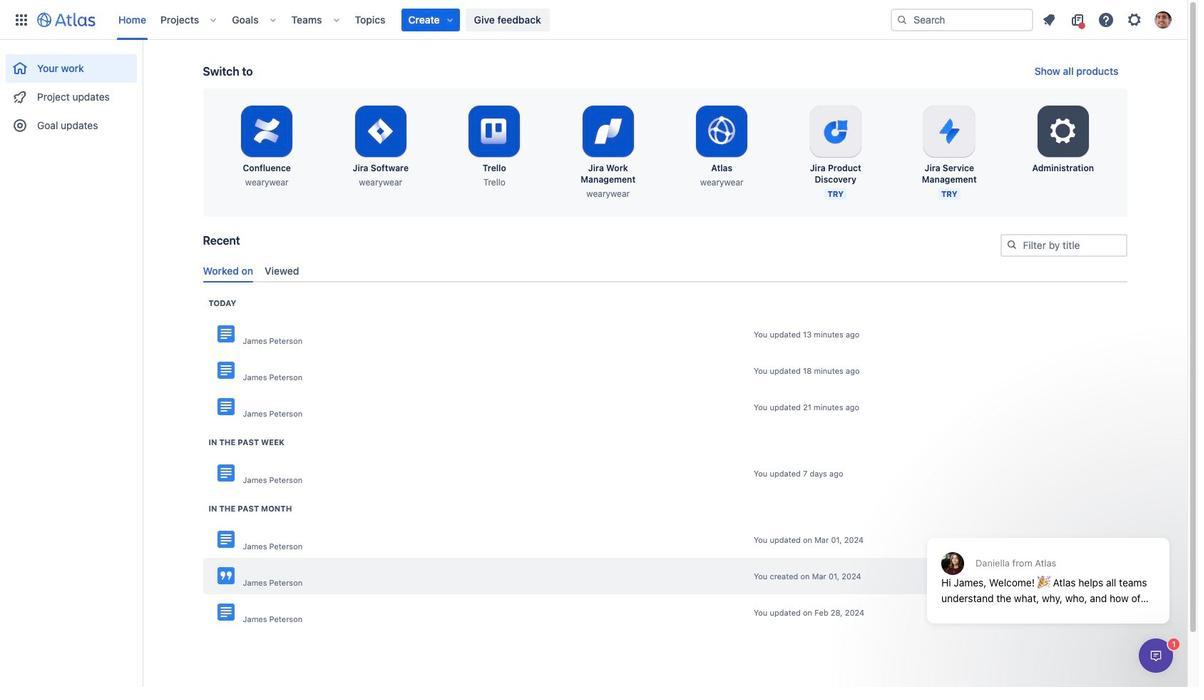 Task type: locate. For each thing, give the bounding box(es) containing it.
4 confluence image from the top
[[217, 531, 234, 548]]

5 confluence image from the top
[[217, 604, 234, 621]]

banner
[[0, 0, 1188, 40]]

1 heading from the top
[[209, 297, 236, 309]]

tab list
[[197, 259, 1133, 282]]

top element
[[9, 0, 891, 40]]

group
[[6, 40, 137, 144]]

3 heading from the top
[[209, 503, 292, 514]]

0 vertical spatial settings image
[[1127, 11, 1144, 28]]

1 horizontal spatial settings image
[[1127, 11, 1144, 28]]

2 heading from the top
[[209, 437, 285, 448]]

1 vertical spatial heading
[[209, 437, 285, 448]]

search image
[[897, 14, 908, 25]]

3 confluence image from the top
[[217, 465, 234, 482]]

heading for first confluence image from the top
[[209, 297, 236, 309]]

search image
[[1006, 239, 1018, 250]]

2 confluence image from the top
[[217, 362, 234, 379]]

help image
[[1098, 11, 1115, 28]]

1 vertical spatial confluence image
[[217, 568, 234, 585]]

1 confluence image from the top
[[217, 398, 234, 416]]

heading
[[209, 297, 236, 309], [209, 437, 285, 448], [209, 503, 292, 514]]

2 vertical spatial heading
[[209, 503, 292, 514]]

0 vertical spatial dialog
[[920, 503, 1177, 634]]

1 vertical spatial settings image
[[1047, 114, 1081, 148]]

Search field
[[891, 8, 1034, 31]]

confluence image
[[217, 326, 234, 343], [217, 362, 234, 379], [217, 465, 234, 482], [217, 531, 234, 548], [217, 604, 234, 621]]

confluence image
[[217, 398, 234, 416], [217, 568, 234, 585]]

dialog
[[920, 503, 1177, 634], [1140, 639, 1174, 673]]

0 vertical spatial heading
[[209, 297, 236, 309]]

switch to... image
[[13, 11, 30, 28]]

settings image
[[1127, 11, 1144, 28], [1047, 114, 1081, 148]]

0 vertical spatial confluence image
[[217, 398, 234, 416]]

Filter by title field
[[1002, 235, 1126, 255]]

notifications image
[[1041, 11, 1058, 28]]



Task type: vqa. For each thing, say whether or not it's contained in the screenshot.
search projects Image
no



Task type: describe. For each thing, give the bounding box(es) containing it.
1 confluence image from the top
[[217, 326, 234, 343]]

account image
[[1155, 11, 1172, 28]]

1 vertical spatial dialog
[[1140, 639, 1174, 673]]

2 confluence image from the top
[[217, 568, 234, 585]]

heading for second confluence image from the bottom
[[209, 503, 292, 514]]

heading for third confluence image from the bottom
[[209, 437, 285, 448]]

0 horizontal spatial settings image
[[1047, 114, 1081, 148]]



